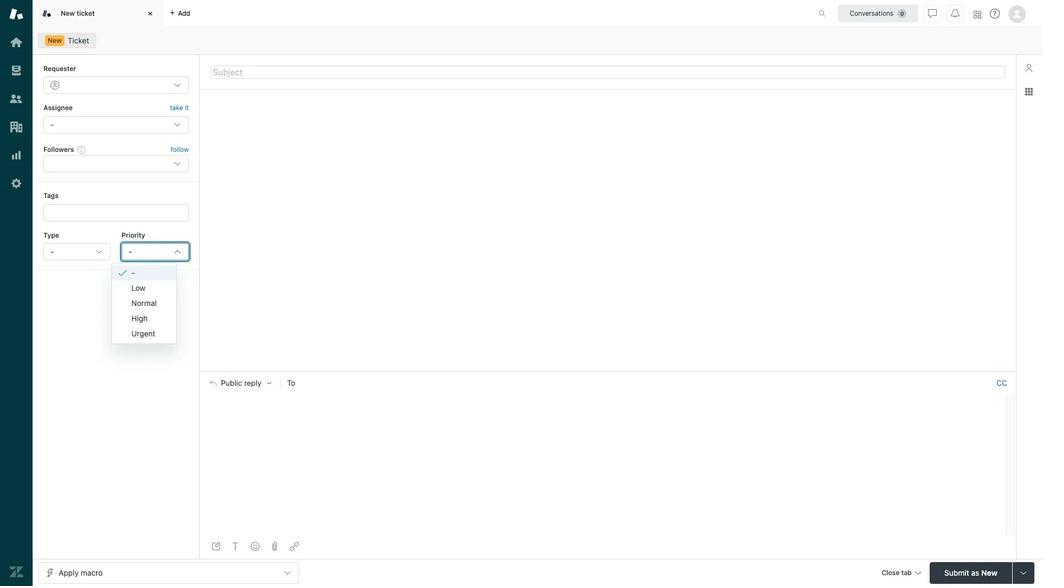 Task type: describe. For each thing, give the bounding box(es) containing it.
as
[[972, 568, 980, 578]]

close
[[882, 569, 900, 577]]

admin image
[[9, 177, 23, 191]]

tabs tab list
[[33, 0, 808, 27]]

- button for type
[[43, 243, 111, 261]]

low option
[[112, 281, 176, 296]]

Subject field
[[211, 65, 1006, 78]]

macro
[[81, 568, 103, 578]]

zendesk products image
[[974, 11, 982, 18]]

new for new
[[48, 36, 62, 45]]

urgent
[[131, 329, 156, 338]]

secondary element
[[33, 30, 1043, 52]]

priority
[[122, 231, 145, 239]]

add attachment image
[[270, 543, 279, 551]]

ticket
[[77, 9, 95, 17]]

button displays agent's chat status as invisible. image
[[929, 9, 937, 18]]

public
[[221, 379, 242, 388]]

customers image
[[9, 92, 23, 106]]

normal
[[131, 298, 157, 308]]

ticket
[[68, 36, 89, 45]]

follow
[[171, 146, 189, 154]]

views image
[[9, 64, 23, 78]]

info on adding followers image
[[77, 146, 86, 154]]

public reply button
[[200, 372, 280, 395]]

follow button
[[171, 145, 189, 155]]

2 vertical spatial new
[[982, 568, 998, 578]]

urgent option
[[112, 326, 176, 341]]

type
[[43, 231, 59, 239]]

cc
[[997, 379, 1008, 388]]

insert emojis image
[[251, 543, 260, 551]]

assignee
[[43, 104, 73, 112]]

new ticket tab
[[33, 0, 163, 27]]

close tab
[[882, 569, 912, 577]]

main element
[[0, 0, 33, 587]]

- for assignee element
[[51, 120, 54, 129]]

customer context image
[[1025, 64, 1034, 72]]

get help image
[[991, 9, 1000, 18]]

apps image
[[1025, 87, 1034, 96]]

priority list box
[[111, 263, 177, 344]]

apply
[[59, 568, 79, 578]]

notifications image
[[952, 9, 960, 18]]

zendesk image
[[9, 565, 23, 579]]



Task type: vqa. For each thing, say whether or not it's contained in the screenshot.
'follow'
yes



Task type: locate. For each thing, give the bounding box(es) containing it.
- button for priority
[[122, 243, 189, 261]]

- inside assignee element
[[51, 120, 54, 129]]

add link (cmd k) image
[[290, 543, 299, 551]]

reporting image
[[9, 148, 23, 162]]

- button
[[43, 243, 111, 261], [122, 243, 189, 261]]

low
[[131, 283, 146, 292]]

0 horizontal spatial - button
[[43, 243, 111, 261]]

normal option
[[112, 296, 176, 311]]

submit as new
[[945, 568, 998, 578]]

take it
[[170, 104, 189, 112]]

- down type
[[51, 247, 54, 256]]

take it button
[[170, 103, 189, 114]]

assignee element
[[43, 116, 189, 133]]

conversations
[[850, 9, 894, 17]]

conversations button
[[839, 5, 919, 22]]

- for type "-" popup button
[[51, 247, 54, 256]]

close image
[[145, 8, 156, 19]]

take
[[170, 104, 183, 112]]

2 - button from the left
[[122, 243, 189, 261]]

close tab button
[[877, 562, 926, 586]]

new for new ticket
[[61, 9, 75, 17]]

-
[[51, 120, 54, 129], [51, 247, 54, 256], [129, 247, 132, 256], [131, 268, 135, 277]]

get started image
[[9, 35, 23, 49]]

draft mode image
[[212, 543, 220, 551]]

apply macro
[[59, 568, 103, 578]]

followers element
[[43, 155, 189, 173]]

tags element
[[43, 204, 189, 221]]

1 horizontal spatial - button
[[122, 243, 189, 261]]

- down assignee
[[51, 120, 54, 129]]

new ticket
[[61, 9, 95, 17]]

zendesk support image
[[9, 7, 23, 21]]

high
[[131, 314, 148, 323]]

displays possible ticket submission types image
[[1020, 569, 1029, 578]]

to
[[287, 379, 296, 388]]

format text image
[[231, 543, 240, 551]]

new inside new ticket tab
[[61, 9, 75, 17]]

- button up - option
[[122, 243, 189, 261]]

organizations image
[[9, 120, 23, 134]]

1 vertical spatial new
[[48, 36, 62, 45]]

cc button
[[997, 379, 1008, 388]]

requester element
[[43, 77, 189, 94]]

tab
[[902, 569, 912, 577]]

add button
[[163, 0, 197, 27]]

add
[[178, 9, 190, 17]]

followers
[[43, 145, 74, 154]]

- button down type
[[43, 243, 111, 261]]

minimize composer image
[[604, 367, 613, 376]]

submit
[[945, 568, 970, 578]]

0 vertical spatial new
[[61, 9, 75, 17]]

- down priority
[[129, 247, 132, 256]]

reply
[[244, 379, 262, 388]]

- inside option
[[131, 268, 135, 277]]

requester
[[43, 65, 76, 73]]

high option
[[112, 311, 176, 326]]

- up low
[[131, 268, 135, 277]]

public reply
[[221, 379, 262, 388]]

- option
[[112, 265, 176, 281]]

it
[[185, 104, 189, 112]]

new
[[61, 9, 75, 17], [48, 36, 62, 45], [982, 568, 998, 578]]

tags
[[43, 192, 59, 200]]

new inside secondary element
[[48, 36, 62, 45]]

1 - button from the left
[[43, 243, 111, 261]]

- for priority "-" popup button
[[129, 247, 132, 256]]



